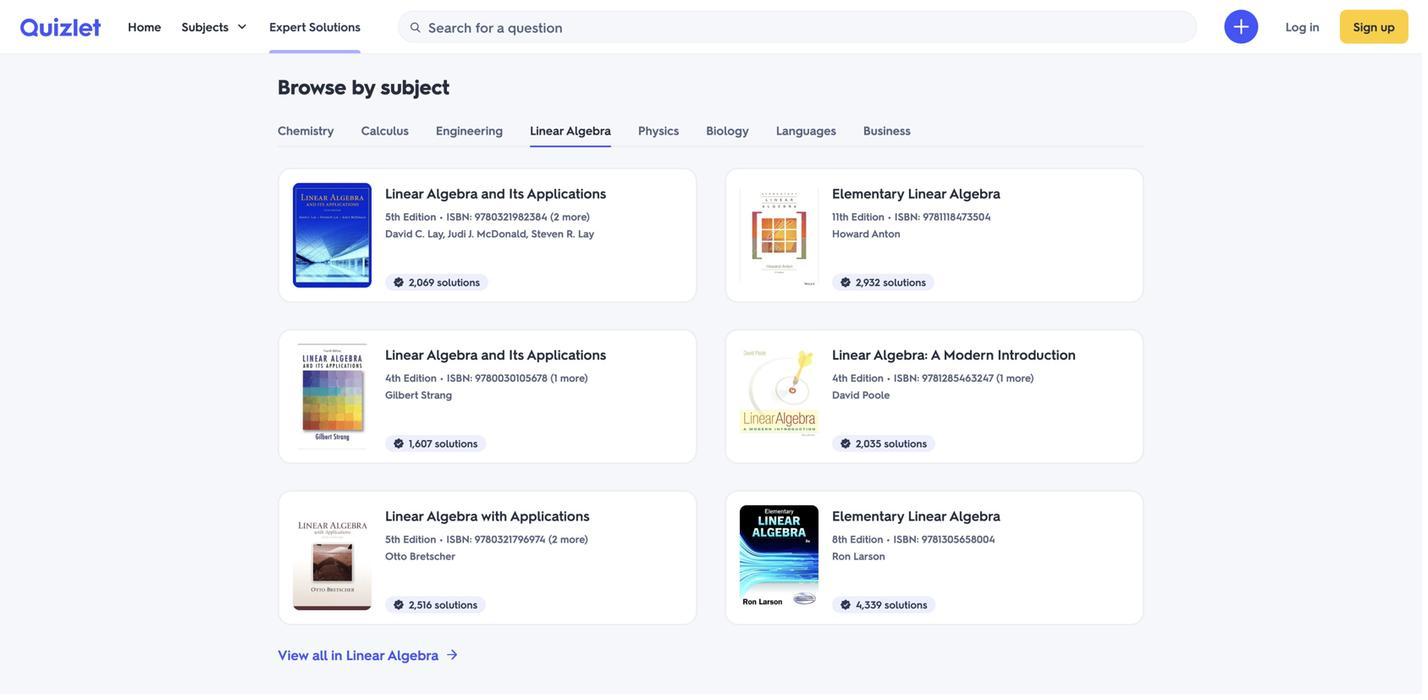 Task type: locate. For each thing, give the bounding box(es) containing it.
1 its from the top
[[509, 184, 524, 202]]

1 vertical spatial and
[[481, 345, 505, 363]]

applications up 9780321796974
[[510, 507, 590, 524]]

elementary inside elementary linear algebra 11th edition • isbn: 9781118473504 howard anton
[[832, 184, 904, 202]]

1 horizontal spatial in
[[1310, 19, 1320, 34]]

0 vertical spatial (2
[[550, 210, 559, 223]]

calculus
[[361, 123, 409, 138]]

(2 up the steven
[[550, 210, 559, 223]]

isbn: inside "linear algebra with applications 5th edition • isbn: 9780321796974 (2 more) otto bretscher"
[[446, 532, 472, 546]]

biology tab
[[706, 113, 749, 147]]

its up 9780321982384
[[509, 184, 524, 202]]

anton
[[871, 227, 900, 240]]

its inside linear algebra and its applications 5th edition • isbn: 9780321982384 (2 more) david c. lay, judi j. mcdonald, steven r. lay
[[509, 184, 524, 202]]

more)
[[562, 210, 590, 223], [560, 371, 588, 384], [1006, 371, 1034, 384], [560, 532, 588, 546]]

• right 8th
[[887, 532, 890, 546]]

lay,
[[427, 227, 445, 240]]

5th
[[385, 210, 400, 223], [385, 532, 400, 546]]

solutions for linear algebra with applications 5th edition • isbn: 9780321796974 (2 more) otto bretscher
[[435, 598, 478, 611]]

with
[[481, 507, 507, 524]]

0 vertical spatial its
[[509, 184, 524, 202]]

0 vertical spatial applications
[[527, 184, 606, 202]]

isbn: inside elementary linear algebra 8th edition • isbn: 9781305658004 ron larson
[[894, 532, 919, 546]]

linear algebra with applications 5th edition by otto bretscher image
[[293, 505, 372, 610]]

linear inside elementary linear algebra 11th edition • isbn: 9781118473504 howard anton
[[908, 184, 946, 202]]

edition up the poole
[[851, 371, 884, 384]]

linear up otto
[[385, 507, 424, 524]]

verified stamp image for linear algebra and its applications
[[392, 437, 406, 450]]

isbn: up judi
[[446, 210, 472, 223]]

verified stamp image left 2,069
[[392, 276, 406, 289]]

4,339 solutions
[[856, 598, 927, 611]]

solutions
[[437, 276, 480, 289], [883, 276, 926, 289], [435, 437, 478, 450], [884, 437, 927, 450], [435, 598, 478, 611], [885, 598, 927, 611]]

algebra inside linear algebra and its applications 4th edition • isbn: 9780030105678 (1 more) gilbert strang
[[426, 345, 478, 363]]

more) inside "linear algebra with applications 5th edition • isbn: 9780321796974 (2 more) otto bretscher"
[[560, 532, 588, 546]]

verified stamp image left 4,339
[[839, 598, 852, 612]]

1 vertical spatial david
[[832, 388, 860, 401]]

None search field
[[398, 11, 1198, 43]]

ron
[[832, 549, 851, 563]]

isbn: left "9781305658004" at the right bottom
[[894, 532, 919, 546]]

verified stamp image left 2,516
[[392, 598, 406, 612]]

tab list
[[264, 113, 1158, 147]]

solutions right 4,339
[[885, 598, 927, 611]]

2 and from the top
[[481, 345, 505, 363]]

1 horizontal spatial verified stamp image
[[839, 437, 852, 450]]

engineering tab
[[436, 113, 503, 147]]

its inside linear algebra and its applications 4th edition • isbn: 9780030105678 (1 more) gilbert strang
[[509, 345, 524, 363]]

solutions right 2,932
[[883, 276, 926, 289]]

applications inside linear algebra and its applications 5th edition • isbn: 9780321982384 (2 more) david c. lay, judi j. mcdonald, steven r. lay
[[527, 184, 606, 202]]

linear up 'gilbert'
[[385, 345, 424, 363]]

in
[[1310, 19, 1320, 34], [331, 646, 342, 664]]

(1 inside 'linear algebra: a modern introduction 4th edition • isbn: 9781285463247 (1 more) david poole'
[[996, 371, 1004, 384]]

1 vertical spatial elementary
[[832, 507, 904, 524]]

algebra up strang
[[426, 345, 478, 363]]

quizlet image
[[20, 17, 101, 36], [20, 18, 101, 36]]

and up 9780321982384
[[481, 184, 505, 202]]

introduction
[[998, 345, 1076, 363]]

log in
[[1286, 19, 1320, 34]]

(1
[[550, 371, 558, 384], [996, 371, 1004, 384]]

otto
[[385, 549, 407, 563]]

algebra inside "linear algebra" tab
[[566, 123, 611, 138]]

applications up 9780030105678
[[527, 345, 606, 363]]

elementary inside elementary linear algebra 8th edition • isbn: 9781305658004 ron larson
[[832, 507, 904, 524]]

verified stamp image left 2,035
[[839, 437, 852, 450]]

log in button
[[1272, 10, 1333, 44]]

elementary
[[832, 184, 904, 202], [832, 507, 904, 524]]

lay
[[578, 227, 594, 240]]

1 vertical spatial its
[[509, 345, 524, 363]]

2 vertical spatial applications
[[510, 507, 590, 524]]

• up lay,
[[440, 210, 443, 223]]

linear algebra: a modern introduction 4th edition • isbn: 9781285463247 (1 more) david poole
[[832, 345, 1076, 401]]

verified stamp image left 1,607
[[392, 437, 406, 450]]

more) for linear algebra and its applications 4th edition • isbn: 9780030105678 (1 more) gilbert strang
[[560, 371, 588, 384]]

1 vertical spatial (2
[[548, 532, 558, 546]]

4th
[[385, 371, 401, 384], [832, 371, 848, 384]]

and up 9780030105678
[[481, 345, 505, 363]]

edition inside elementary linear algebra 8th edition • isbn: 9781305658004 ron larson
[[850, 532, 883, 546]]

elementary for elementary linear algebra 11th edition • isbn: 9781118473504 howard anton
[[832, 184, 904, 202]]

1 5th from the top
[[385, 210, 400, 223]]

solutions right 2,516
[[435, 598, 478, 611]]

languages tab
[[776, 113, 836, 147]]

algebra up 9781118473504
[[949, 184, 1001, 202]]

2 its from the top
[[509, 345, 524, 363]]

edition up larson
[[850, 532, 883, 546]]

2 4th from the left
[[832, 371, 848, 384]]

howard
[[832, 227, 869, 240]]

sign
[[1353, 19, 1378, 34]]

elementary linear algebra link
[[832, 183, 1001, 203], [832, 505, 1001, 526]]

verified stamp image
[[392, 437, 406, 450], [839, 437, 852, 450]]

and
[[481, 184, 505, 202], [481, 345, 505, 363]]

• inside "linear algebra with applications 5th edition • isbn: 9780321796974 (2 more) otto bretscher"
[[440, 532, 443, 546]]

4th up 'gilbert'
[[385, 371, 401, 384]]

browse by subject
[[278, 73, 449, 99]]

all
[[312, 646, 327, 664]]

linear up 9781118473504
[[908, 184, 946, 202]]

5th inside "linear algebra with applications 5th edition • isbn: 9780321796974 (2 more) otto bretscher"
[[385, 532, 400, 546]]

more) right 9780030105678
[[560, 371, 588, 384]]

• up the poole
[[887, 371, 890, 384]]

more) inside 'linear algebra: a modern introduction 4th edition • isbn: 9781285463247 (1 more) david poole'
[[1006, 371, 1034, 384]]

0 vertical spatial linear algebra and its applications link
[[385, 183, 606, 203]]

more) inside linear algebra and its applications 5th edition • isbn: 9780321982384 (2 more) david c. lay, judi j. mcdonald, steven r. lay
[[562, 210, 590, 223]]

algebra left "physics"
[[566, 123, 611, 138]]

algebra left arrow right image
[[387, 646, 439, 664]]

11th
[[832, 210, 849, 223]]

steven
[[531, 227, 564, 240]]

subjects button
[[182, 0, 249, 53]]

applications
[[527, 184, 606, 202], [527, 345, 606, 363], [510, 507, 590, 524]]

algebra left with
[[426, 507, 478, 524]]

• up strang
[[440, 371, 444, 384]]

1 vertical spatial in
[[331, 646, 342, 664]]

2,932 solutions
[[856, 276, 926, 289]]

0 vertical spatial and
[[481, 184, 505, 202]]

1 linear algebra and its applications link from the top
[[385, 183, 606, 203]]

1,607
[[409, 437, 432, 450]]

isbn: inside 'linear algebra: a modern introduction 4th edition • isbn: 9781285463247 (1 more) david poole'
[[894, 371, 919, 384]]

2 quizlet image from the top
[[20, 18, 101, 36]]

and inside linear algebra and its applications 4th edition • isbn: 9780030105678 (1 more) gilbert strang
[[481, 345, 505, 363]]

edition up c.
[[403, 210, 436, 223]]

linear up "9781305658004" at the right bottom
[[908, 507, 946, 524]]

linear algebra and its applications 4th edition • isbn: 9780030105678 (1 more) gilbert strang
[[385, 345, 606, 401]]

Search text field
[[428, 11, 1193, 43]]

0 horizontal spatial 4th
[[385, 371, 401, 384]]

linear algebra: a modern introduction link
[[832, 344, 1076, 364]]

linear inside linear algebra and its applications 4th edition • isbn: 9780030105678 (1 more) gilbert strang
[[385, 345, 424, 363]]

its for linear algebra and its applications 5th edition • isbn: 9780321982384 (2 more) david c. lay, judi j. mcdonald, steven r. lay
[[509, 184, 524, 202]]

solutions for elementary linear algebra 8th edition • isbn: 9781305658004 ron larson
[[885, 598, 927, 611]]

david inside linear algebra and its applications 5th edition • isbn: 9780321982384 (2 more) david c. lay, judi j. mcdonald, steven r. lay
[[385, 227, 413, 240]]

• up "bretscher"
[[440, 532, 443, 546]]

and for linear algebra and its applications 5th edition • isbn: 9780321982384 (2 more) david c. lay, judi j. mcdonald, steven r. lay
[[481, 184, 505, 202]]

isbn: up strang
[[447, 371, 472, 384]]

•
[[440, 210, 443, 223], [888, 210, 891, 223], [440, 371, 444, 384], [887, 371, 890, 384], [440, 532, 443, 546], [887, 532, 890, 546]]

linear algebra and its applications link
[[385, 183, 606, 203], [385, 344, 606, 364]]

1 vertical spatial elementary linear algebra link
[[832, 505, 1001, 526]]

0 horizontal spatial verified stamp image
[[392, 437, 406, 450]]

5th up otto
[[385, 532, 400, 546]]

elementary linear algebra link up "9781305658004" at the right bottom
[[832, 505, 1001, 526]]

in right log
[[1310, 19, 1320, 34]]

more) down introduction
[[1006, 371, 1034, 384]]

4th for linear algebra: a modern introduction
[[832, 371, 848, 384]]

linear algebra and its applications link for linear algebra and its applications 4th edition • isbn: 9780030105678 (1 more) gilbert strang
[[385, 344, 606, 364]]

0 vertical spatial elementary
[[832, 184, 904, 202]]

5th right 'linear algebra and its applications 5th edition by david c. lay, judi j. mcdonald, steven r. lay' "image"
[[385, 210, 400, 223]]

0 horizontal spatial david
[[385, 227, 413, 240]]

1 elementary from the top
[[832, 184, 904, 202]]

linear up c.
[[385, 184, 424, 202]]

(2 right 9780321796974
[[548, 532, 558, 546]]

more) for linear algebra and its applications 5th edition • isbn: 9780321982384 (2 more) david c. lay, judi j. mcdonald, steven r. lay
[[562, 210, 590, 223]]

verified stamp image
[[392, 276, 406, 289], [839, 276, 852, 289], [392, 598, 406, 612], [839, 598, 852, 612]]

(1 right 9781285463247
[[996, 371, 1004, 384]]

edition inside elementary linear algebra 11th edition • isbn: 9781118473504 howard anton
[[851, 210, 885, 223]]

9780030105678
[[475, 371, 548, 384]]

david left c.
[[385, 227, 413, 240]]

more) right 9780321796974
[[560, 532, 588, 546]]

8th
[[832, 532, 847, 546]]

linear algebra and its applications link up 9780030105678
[[385, 344, 606, 364]]

0 vertical spatial david
[[385, 227, 413, 240]]

linear inside tab
[[530, 123, 564, 138]]

verified stamp image left 2,932
[[839, 276, 852, 289]]

linear right engineering
[[530, 123, 564, 138]]

0 horizontal spatial (1
[[550, 371, 558, 384]]

elementary linear algebra 11th edition by howard anton image
[[740, 183, 819, 288]]

• inside 'linear algebra: a modern introduction 4th edition • isbn: 9781285463247 (1 more) david poole'
[[887, 371, 890, 384]]

applications up the r.
[[527, 184, 606, 202]]

1 vertical spatial applications
[[527, 345, 606, 363]]

1,607 solutions
[[409, 437, 478, 450]]

algebra inside linear algebra and its applications 5th edition • isbn: 9780321982384 (2 more) david c. lay, judi j. mcdonald, steven r. lay
[[426, 184, 478, 202]]

in right all
[[331, 646, 342, 664]]

edition up strang
[[404, 371, 437, 384]]

2 verified stamp image from the left
[[839, 437, 852, 450]]

edition
[[403, 210, 436, 223], [851, 210, 885, 223], [404, 371, 437, 384], [851, 371, 884, 384], [403, 532, 436, 546], [850, 532, 883, 546]]

1 (1 from the left
[[550, 371, 558, 384]]

edition up "bretscher"
[[403, 532, 436, 546]]

0 horizontal spatial in
[[331, 646, 342, 664]]

isbn: inside linear algebra and its applications 5th edition • isbn: 9780321982384 (2 more) david c. lay, judi j. mcdonald, steven r. lay
[[446, 210, 472, 223]]

4th inside linear algebra and its applications 4th edition • isbn: 9780030105678 (1 more) gilbert strang
[[385, 371, 401, 384]]

(1 right 9780030105678
[[550, 371, 558, 384]]

• inside elementary linear algebra 8th edition • isbn: 9781305658004 ron larson
[[887, 532, 890, 546]]

2 (1 from the left
[[996, 371, 1004, 384]]

mcdonald,
[[477, 227, 529, 240]]

elementary linear algebra 11th edition • isbn: 9781118473504 howard anton
[[832, 184, 1001, 240]]

elementary up 11th
[[832, 184, 904, 202]]

5th inside linear algebra and its applications 5th edition • isbn: 9780321982384 (2 more) david c. lay, judi j. mcdonald, steven r. lay
[[385, 210, 400, 223]]

by
[[352, 73, 375, 99]]

david left the poole
[[832, 388, 860, 401]]

1 verified stamp image from the left
[[392, 437, 406, 450]]

1 horizontal spatial 4th
[[832, 371, 848, 384]]

2 elementary linear algebra link from the top
[[832, 505, 1001, 526]]

(2
[[550, 210, 559, 223], [548, 532, 558, 546]]

algebra inside elementary linear algebra 11th edition • isbn: 9781118473504 howard anton
[[949, 184, 1001, 202]]

strang
[[421, 388, 452, 401]]

algebra up "9781305658004" at the right bottom
[[949, 507, 1001, 524]]

solutions right 2,035
[[884, 437, 927, 450]]

chemistry
[[278, 123, 334, 138]]

expert solutions link
[[269, 0, 361, 53]]

edition up howard in the right top of the page
[[851, 210, 885, 223]]

business tab
[[863, 113, 911, 147]]

2 elementary from the top
[[832, 507, 904, 524]]

judi
[[448, 227, 466, 240]]

linear algebra and its applications link for linear algebra and its applications 5th edition • isbn: 9780321982384 (2 more) david c. lay, judi j. mcdonald, steven r. lay
[[385, 183, 606, 203]]

1 horizontal spatial (1
[[996, 371, 1004, 384]]

its
[[509, 184, 524, 202], [509, 345, 524, 363]]

linear right all
[[346, 646, 384, 664]]

1 quizlet image from the top
[[20, 17, 101, 36]]

browse
[[278, 73, 346, 99]]

(1 inside linear algebra and its applications 4th edition • isbn: 9780030105678 (1 more) gilbert strang
[[550, 371, 558, 384]]

linear algebra with applications 5th edition • isbn: 9780321796974 (2 more) otto bretscher
[[385, 507, 590, 563]]

solutions right 1,607
[[435, 437, 478, 450]]

1 and from the top
[[481, 184, 505, 202]]

create image
[[1232, 17, 1252, 37]]

linear
[[530, 123, 564, 138], [385, 184, 424, 202], [908, 184, 946, 202], [385, 345, 424, 363], [832, 345, 871, 363], [385, 507, 424, 524], [908, 507, 946, 524], [346, 646, 384, 664]]

solutions right 2,069
[[437, 276, 480, 289]]

more) up the r.
[[562, 210, 590, 223]]

engineering
[[436, 123, 503, 138]]

david
[[385, 227, 413, 240], [832, 388, 860, 401]]

algebra up judi
[[426, 184, 478, 202]]

david for linear algebra: a modern introduction
[[832, 388, 860, 401]]

physics
[[638, 123, 679, 138]]

linear algebra
[[530, 123, 611, 138]]

2 5th from the top
[[385, 532, 400, 546]]

linear algebra and its applications 5th edition by david c. lay, judi j. mcdonald, steven r. lay image
[[293, 183, 372, 288]]

isbn: up 'anton'
[[895, 210, 920, 223]]

elementary linear algebra 8th edition by ron larson image
[[740, 505, 819, 610]]

0 vertical spatial 5th
[[385, 210, 400, 223]]

isbn:
[[446, 210, 472, 223], [895, 210, 920, 223], [447, 371, 472, 384], [894, 371, 919, 384], [446, 532, 472, 546], [894, 532, 919, 546]]

view
[[278, 646, 309, 664]]

isbn: up "bretscher"
[[446, 532, 472, 546]]

1 elementary linear algebra link from the top
[[832, 183, 1001, 203]]

poole
[[862, 388, 890, 401]]

algebra
[[566, 123, 611, 138], [426, 184, 478, 202], [949, 184, 1001, 202], [426, 345, 478, 363], [426, 507, 478, 524], [949, 507, 1001, 524], [387, 646, 439, 664]]

1 4th from the left
[[385, 371, 401, 384]]

linear up the poole
[[832, 345, 871, 363]]

1 vertical spatial linear algebra and its applications link
[[385, 344, 606, 364]]

4th right linear algebra: a modern introduction 4th edition by david poole image
[[832, 371, 848, 384]]

elementary linear algebra link up 9781118473504
[[832, 183, 1001, 203]]

applications inside linear algebra and its applications 4th edition • isbn: 9780030105678 (1 more) gilbert strang
[[527, 345, 606, 363]]

2,069
[[409, 276, 434, 289]]

1 horizontal spatial david
[[832, 388, 860, 401]]

search image
[[409, 21, 422, 34]]

9781305658004
[[922, 532, 995, 546]]

• inside linear algebra and its applications 5th edition • isbn: 9780321982384 (2 more) david c. lay, judi j. mcdonald, steven r. lay
[[440, 210, 443, 223]]

• up 'anton'
[[888, 210, 891, 223]]

applications inside "linear algebra with applications 5th edition • isbn: 9780321796974 (2 more) otto bretscher"
[[510, 507, 590, 524]]

elementary up 8th
[[832, 507, 904, 524]]

4th inside 'linear algebra: a modern introduction 4th edition • isbn: 9781285463247 (1 more) david poole'
[[832, 371, 848, 384]]

david inside 'linear algebra: a modern introduction 4th edition • isbn: 9781285463247 (1 more) david poole'
[[832, 388, 860, 401]]

0 vertical spatial in
[[1310, 19, 1320, 34]]

elementary for elementary linear algebra 8th edition • isbn: 9781305658004 ron larson
[[832, 507, 904, 524]]

larson
[[854, 549, 885, 563]]

its for linear algebra and its applications 4th edition • isbn: 9780030105678 (1 more) gilbert strang
[[509, 345, 524, 363]]

its up 9780030105678
[[509, 345, 524, 363]]

2 linear algebra and its applications link from the top
[[385, 344, 606, 364]]

and inside linear algebra and its applications 5th edition • isbn: 9780321982384 (2 more) david c. lay, judi j. mcdonald, steven r. lay
[[481, 184, 505, 202]]

verified stamp image for applications
[[392, 598, 406, 612]]

elementary linear algebra link for elementary linear algebra 11th edition • isbn: 9781118473504 howard anton
[[832, 183, 1001, 203]]

0 vertical spatial elementary linear algebra link
[[832, 183, 1001, 203]]

view all in linear algebra link
[[278, 645, 459, 665]]

1 vertical spatial 5th
[[385, 532, 400, 546]]

more) inside linear algebra and its applications 4th edition • isbn: 9780030105678 (1 more) gilbert strang
[[560, 371, 588, 384]]

linear algebra and its applications link up 9780321982384
[[385, 183, 606, 203]]

• inside elementary linear algebra 11th edition • isbn: 9781118473504 howard anton
[[888, 210, 891, 223]]

isbn: down algebra:
[[894, 371, 919, 384]]



Task type: describe. For each thing, give the bounding box(es) containing it.
linear algebra with applications link
[[385, 505, 590, 526]]

(1 for applications
[[550, 371, 558, 384]]

algebra inside view all in linear algebra 'link'
[[387, 646, 439, 664]]

Search field
[[399, 11, 1197, 43]]

elementary linear algebra link for elementary linear algebra 8th edition • isbn: 9781305658004 ron larson
[[832, 505, 1001, 526]]

(2 inside "linear algebra with applications 5th edition • isbn: 9780321796974 (2 more) otto bretscher"
[[548, 532, 558, 546]]

solutions
[[309, 19, 361, 34]]

edition inside linear algebra and its applications 4th edition • isbn: 9780030105678 (1 more) gilbert strang
[[404, 371, 437, 384]]

solutions for linear algebra and its applications 4th edition • isbn: 9780030105678 (1 more) gilbert strang
[[435, 437, 478, 450]]

2,069 solutions
[[409, 276, 480, 289]]

david for linear algebra and its applications
[[385, 227, 413, 240]]

verified stamp image for linear algebra: a modern introduction
[[839, 437, 852, 450]]

languages
[[776, 123, 836, 138]]

4,339
[[856, 598, 882, 611]]

calculus tab
[[361, 113, 409, 147]]

linear inside "linear algebra with applications 5th edition • isbn: 9780321796974 (2 more) otto bretscher"
[[385, 507, 424, 524]]

algebra inside "linear algebra with applications 5th edition • isbn: 9780321796974 (2 more) otto bretscher"
[[426, 507, 478, 524]]

linear inside 'link'
[[346, 646, 384, 664]]

linear algebra tab
[[530, 113, 611, 147]]

and for linear algebra and its applications 4th edition • isbn: 9780030105678 (1 more) gilbert strang
[[481, 345, 505, 363]]

solutions for elementary linear algebra 11th edition • isbn: 9781118473504 howard anton
[[883, 276, 926, 289]]

9780321982384
[[475, 210, 547, 223]]

solutions for linear algebra and its applications 5th edition • isbn: 9780321982384 (2 more) david c. lay, judi j. mcdonald, steven r. lay
[[437, 276, 480, 289]]

log
[[1286, 19, 1307, 34]]

2,516
[[409, 598, 432, 611]]

gilbert
[[385, 388, 418, 401]]

2,035 solutions
[[856, 437, 927, 450]]

expert
[[269, 19, 306, 34]]

9781118473504
[[923, 210, 991, 223]]

edition inside 'linear algebra: a modern introduction 4th edition • isbn: 9781285463247 (1 more) david poole'
[[851, 371, 884, 384]]

home
[[128, 19, 161, 34]]

subjects
[[182, 19, 229, 34]]

home link
[[128, 0, 161, 53]]

2,516 solutions
[[409, 598, 478, 611]]

arrow right image
[[445, 648, 459, 662]]

business
[[863, 123, 911, 138]]

more) for linear algebra: a modern introduction 4th edition • isbn: 9781285463247 (1 more) david poole
[[1006, 371, 1034, 384]]

r.
[[566, 227, 575, 240]]

• inside linear algebra and its applications 4th edition • isbn: 9780030105678 (1 more) gilbert strang
[[440, 371, 444, 384]]

isbn: inside linear algebra and its applications 4th edition • isbn: 9780030105678 (1 more) gilbert strang
[[447, 371, 472, 384]]

linear inside linear algebra and its applications 5th edition • isbn: 9780321982384 (2 more) david c. lay, judi j. mcdonald, steven r. lay
[[385, 184, 424, 202]]

linear inside 'linear algebra: a modern introduction 4th edition • isbn: 9781285463247 (1 more) david poole'
[[832, 345, 871, 363]]

elementary linear algebra 8th edition • isbn: 9781305658004 ron larson
[[832, 507, 1001, 563]]

linear algebra: a modern introduction 4th edition by david poole image
[[740, 344, 819, 449]]

verified stamp image for 11th
[[839, 276, 852, 289]]

in inside button
[[1310, 19, 1320, 34]]

linear algebra and its applications 5th edition • isbn: 9780321982384 (2 more) david c. lay, judi j. mcdonald, steven r. lay
[[385, 184, 606, 240]]

biology
[[706, 123, 749, 138]]

verified stamp image for its
[[392, 276, 406, 289]]

9780321796974
[[475, 532, 546, 546]]

up
[[1381, 19, 1395, 34]]

sign up
[[1353, 19, 1395, 34]]

9781285463247
[[922, 371, 994, 384]]

applications for linear algebra and its applications 5th edition • isbn: 9780321982384 (2 more) david c. lay, judi j. mcdonald, steven r. lay
[[527, 184, 606, 202]]

caret down image
[[235, 20, 249, 33]]

solutions for linear algebra: a modern introduction 4th edition • isbn: 9781285463247 (1 more) david poole
[[884, 437, 927, 450]]

(2 inside linear algebra and its applications 5th edition • isbn: 9780321982384 (2 more) david c. lay, judi j. mcdonald, steven r. lay
[[550, 210, 559, 223]]

isbn: inside elementary linear algebra 11th edition • isbn: 9781118473504 howard anton
[[895, 210, 920, 223]]

in inside 'link'
[[331, 646, 342, 664]]

j.
[[468, 227, 474, 240]]

2,932
[[856, 276, 880, 289]]

applications for linear algebra and its applications 4th edition • isbn: 9780030105678 (1 more) gilbert strang
[[527, 345, 606, 363]]

2,035
[[856, 437, 881, 450]]

view all in linear algebra
[[278, 646, 439, 664]]

expert solutions
[[269, 19, 361, 34]]

sign up button
[[1340, 10, 1409, 44]]

edition inside "linear algebra with applications 5th edition • isbn: 9780321796974 (2 more) otto bretscher"
[[403, 532, 436, 546]]

bretscher
[[410, 549, 456, 563]]

c.
[[415, 227, 425, 240]]

edition inside linear algebra and its applications 5th edition • isbn: 9780321982384 (2 more) david c. lay, judi j. mcdonald, steven r. lay
[[403, 210, 436, 223]]

linear inside elementary linear algebra 8th edition • isbn: 9781305658004 ron larson
[[908, 507, 946, 524]]

linear algebra and its applications 4th edition by gilbert strang image
[[293, 344, 372, 449]]

physics tab
[[638, 113, 679, 147]]

algebra:
[[873, 345, 928, 363]]

modern
[[944, 345, 994, 363]]

algebra inside elementary linear algebra 8th edition • isbn: 9781305658004 ron larson
[[949, 507, 1001, 524]]

4th for linear algebra and its applications
[[385, 371, 401, 384]]

tab list containing chemistry
[[264, 113, 1158, 147]]

subject
[[381, 73, 449, 99]]

a
[[931, 345, 940, 363]]

(1 for introduction
[[996, 371, 1004, 384]]

verified stamp image for 8th
[[839, 598, 852, 612]]

chemistry tab
[[278, 113, 334, 147]]



Task type: vqa. For each thing, say whether or not it's contained in the screenshot.
'Advertisement' element
no



